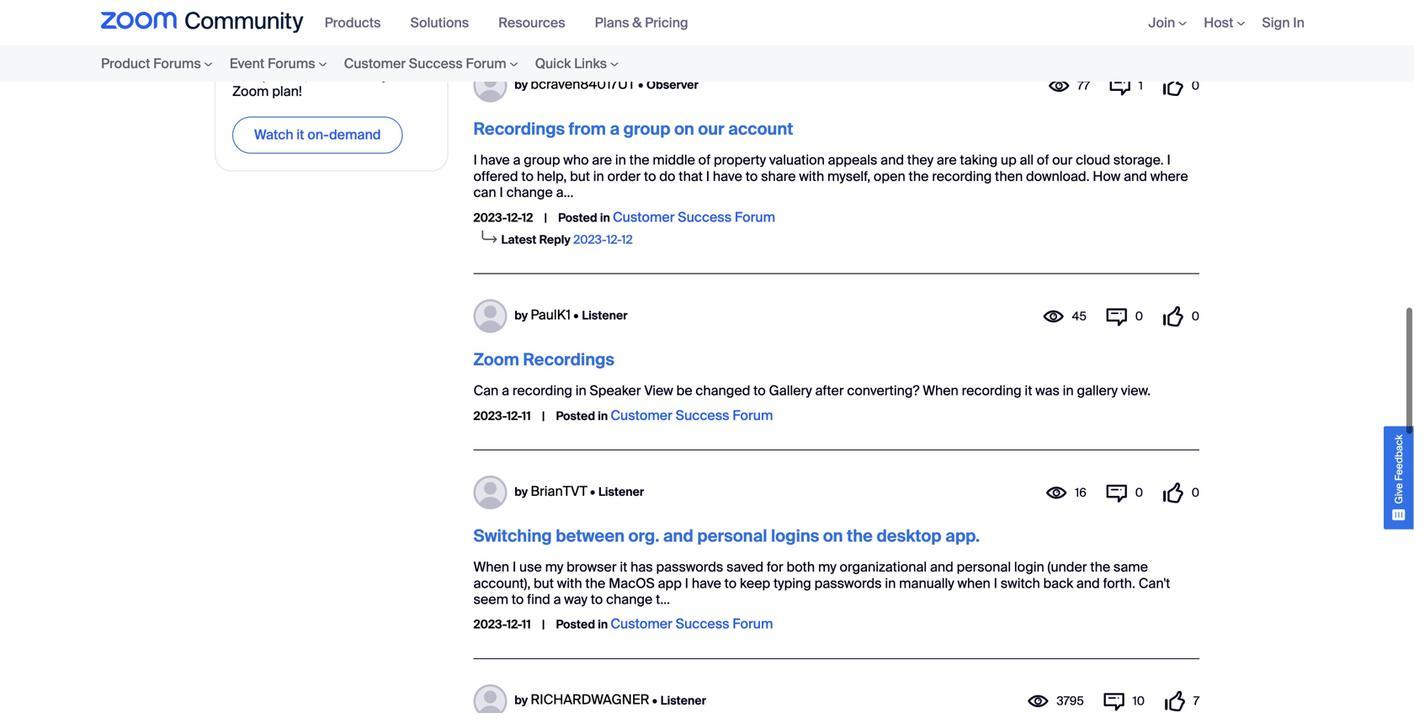 Task type: vqa. For each thing, say whether or not it's contained in the screenshot.
terryturtle85 ICON
no



Task type: describe. For each thing, give the bounding box(es) containing it.
12- down zoom recordings link
[[507, 408, 522, 424]]

who
[[564, 151, 589, 169]]

manually
[[899, 575, 955, 592]]

12- left &
[[607, 1, 622, 17]]

richardwagner image
[[474, 685, 507, 713]]

in down recordings from a group on our account link
[[615, 151, 626, 169]]

that
[[679, 168, 703, 185]]

a right can
[[502, 382, 510, 400]]

event
[[230, 55, 265, 72]]

1 2023-12-12 link from the top
[[574, 1, 633, 17]]

0 vertical spatial 12
[[622, 1, 633, 17]]

group for on
[[624, 118, 671, 140]]

2023-12-11 | posted in customer success forum for between
[[474, 615, 773, 633]]

when
[[958, 575, 991, 592]]

plans & pricing
[[595, 14, 689, 31]]

product
[[101, 55, 150, 72]]

download.
[[1027, 168, 1090, 185]]

how
[[1093, 168, 1121, 185]]

our inside the 'i have a group who are in the middle of property valuation appeals and they are taking up all of our cloud storage. i offered to help, but in order to do that i have to share with myself, open the recording then download. how and where can i change a...'
[[1053, 151, 1073, 169]]

in down browser
[[598, 617, 608, 633]]

in inside the when i use my browser it has passwords saved for both my organizational and personal login (under the same account), but with the macos app i have to keep typing passwords in manually when i switch back and forth. can't seem to find a way to change t...
[[885, 575, 896, 592]]

both
[[787, 558, 815, 576]]

back
[[1044, 575, 1074, 592]]

then
[[995, 168, 1023, 185]]

77
[[1078, 78, 1091, 94]]

| inside "2023-12-12 | posted in customer success forum latest reply 2023-12-12"
[[544, 210, 547, 226]]

sign
[[1263, 14, 1291, 31]]

i have a group who are in the middle of property valuation appeals and they are taking up all of our cloud storage. i offered to help, but in order to do that i have to share with myself, open the recording then download. how and where can i change a...
[[474, 151, 1189, 201]]

can
[[474, 382, 499, 400]]

bcraven84017ut image
[[474, 69, 507, 102]]

same
[[1114, 558, 1149, 576]]

to left keep on the bottom of page
[[725, 575, 737, 592]]

| for between
[[542, 617, 545, 633]]

2 vertical spatial 12
[[622, 232, 633, 248]]

use
[[520, 558, 542, 576]]

menu bar for event forums
[[316, 0, 710, 45]]

menu bar containing join
[[1124, 0, 1314, 45]]

• for recordings
[[574, 308, 579, 323]]

richardwagner link
[[531, 691, 650, 709]]

more
[[232, 50, 265, 68]]

app
[[658, 575, 682, 592]]

by bcraven84017ut • observer
[[515, 75, 699, 93]]

menu bar for watch it on-demand
[[67, 45, 661, 82]]

login
[[1015, 558, 1045, 576]]

the left macos
[[586, 575, 606, 592]]

forth.
[[1104, 575, 1136, 592]]

help,
[[537, 168, 567, 185]]

listener for between
[[599, 484, 644, 500]]

and right how
[[1124, 168, 1148, 185]]

in left "order"
[[594, 168, 604, 185]]

listener for recordings
[[582, 308, 628, 323]]

but inside the 'i have a group who are in the middle of property valuation appeals and they are taking up all of our cloud storage. i offered to help, but in order to do that i have to share with myself, open the recording then download. how and where can i change a...'
[[570, 168, 590, 185]]

on-
[[308, 126, 329, 144]]

companion,
[[232, 66, 308, 84]]

to left help,
[[522, 168, 534, 185]]

forum down changed
[[733, 407, 773, 424]]

briantvt link
[[531, 482, 588, 500]]

customer down 't...'
[[611, 615, 673, 633]]

0 vertical spatial our
[[698, 118, 725, 140]]

switching
[[474, 526, 552, 547]]

0 vertical spatial zoom
[[307, 50, 344, 68]]

can
[[474, 184, 497, 201]]

find
[[527, 591, 551, 608]]

a...
[[556, 184, 574, 201]]

2 of from the left
[[1037, 151, 1050, 169]]

and inside join us to explore and learn more about zoom ai companion, included in your zoom plan!
[[345, 34, 368, 52]]

1 latest from the top
[[501, 1, 537, 17]]

taking
[[960, 151, 998, 169]]

up
[[1001, 151, 1017, 169]]

&
[[633, 14, 642, 31]]

where
[[1151, 168, 1189, 185]]

1 vertical spatial recordings
[[523, 349, 615, 371]]

quick
[[535, 55, 571, 72]]

learn
[[372, 34, 403, 52]]

can a recording in speaker view be changed to gallery after converting? when recording it was in gallery view.
[[474, 382, 1151, 400]]

a right from
[[610, 118, 620, 140]]

product forums
[[101, 55, 201, 72]]

ai
[[347, 50, 359, 68]]

between
[[556, 526, 625, 547]]

2 horizontal spatial it
[[1025, 382, 1033, 400]]

by paulk1 • listener
[[515, 306, 628, 324]]

pricing
[[645, 14, 689, 31]]

success inside customer success forum link
[[409, 55, 463, 72]]

plans
[[595, 14, 629, 31]]

0 vertical spatial when
[[923, 382, 959, 400]]

after
[[816, 382, 844, 400]]

join link
[[1149, 14, 1188, 31]]

host
[[1204, 14, 1234, 31]]

1 reply from the top
[[539, 1, 571, 17]]

in inside "2023-12-12 | posted in customer success forum latest reply 2023-12-12"
[[600, 210, 610, 226]]

listener inside 'by richardwagner • listener'
[[661, 693, 706, 708]]

45
[[1073, 309, 1087, 324]]

have inside the when i use my browser it has passwords saved for both my organizational and personal login (under the same account), but with the macos app i have to keep typing passwords in manually when i switch back and forth. can't seem to find a way to change t...
[[692, 575, 722, 592]]

desktop
[[877, 526, 942, 547]]

have right 'that'
[[713, 168, 743, 185]]

appeals
[[828, 151, 878, 169]]

1 are from the left
[[592, 151, 612, 169]]

0 horizontal spatial on
[[675, 118, 695, 140]]

a inside the 'i have a group who are in the middle of property valuation appeals and they are taking up all of our cloud storage. i offered to help, but in order to do that i have to share with myself, open the recording then download. how and where can i change a...'
[[513, 151, 521, 169]]

event forums
[[230, 55, 315, 72]]

paulk1 link
[[531, 306, 571, 324]]

0 for zoom recordings
[[1192, 309, 1200, 324]]

briantvt image
[[474, 476, 507, 510]]

success down the be
[[676, 407, 730, 424]]

community.title image
[[101, 12, 304, 34]]

middle
[[653, 151, 695, 169]]

can't
[[1139, 575, 1171, 592]]

zoom recordings
[[474, 349, 615, 371]]

the up organizational
[[847, 526, 873, 547]]

switching between org. and personal logins on the desktop app.
[[474, 526, 980, 547]]

resources
[[499, 14, 566, 31]]

i right 'that'
[[706, 168, 710, 185]]

browser
[[567, 558, 617, 576]]

i right app
[[685, 575, 689, 592]]

product forums link
[[101, 45, 221, 82]]

order
[[608, 168, 641, 185]]

they
[[908, 151, 934, 169]]

keep
[[740, 575, 771, 592]]

was
[[1036, 382, 1060, 400]]

way
[[564, 591, 588, 608]]

• for between
[[590, 484, 596, 500]]

2 are from the left
[[937, 151, 957, 169]]

to left do
[[644, 168, 656, 185]]

16
[[1076, 485, 1087, 501]]

have up can
[[481, 151, 510, 169]]

• inside 'by richardwagner • listener'
[[652, 693, 658, 708]]

and left when
[[931, 558, 954, 576]]

change inside the 'i have a group who are in the middle of property valuation appeals and they are taking up all of our cloud storage. i offered to help, but in order to do that i have to share with myself, open the recording then download. how and where can i change a...'
[[507, 184, 553, 201]]

by for zoom
[[515, 308, 528, 323]]

success inside "2023-12-12 | posted in customer success forum latest reply 2023-12-12"
[[678, 208, 732, 226]]

latest reply 2023-12-12
[[501, 1, 633, 17]]

i right can
[[500, 184, 503, 201]]

cloud
[[1076, 151, 1111, 169]]

to left the share
[[746, 168, 758, 185]]

account
[[729, 118, 794, 140]]

observer
[[647, 77, 699, 93]]

by for recordings
[[515, 77, 528, 93]]

customer success forum link down solutions
[[336, 45, 527, 82]]

but inside the when i use my browser it has passwords saved for both my organizational and personal login (under the same account), but with the macos app i have to keep typing passwords in manually when i switch back and forth. can't seem to find a way to change t...
[[534, 575, 554, 592]]

12- down seem
[[507, 617, 522, 633]]

11 for switching
[[522, 617, 531, 633]]

typing
[[774, 575, 812, 592]]

in down speaker
[[598, 408, 608, 424]]

personal inside the when i use my browser it has passwords saved for both my organizational and personal login (under the same account), but with the macos app i have to keep typing passwords in manually when i switch back and forth. can't seem to find a way to change t...
[[957, 558, 1011, 576]]

quick links link
[[527, 45, 627, 82]]

by richardwagner • listener
[[515, 691, 706, 709]]

12- down "order"
[[607, 232, 622, 248]]

recordings from a group on our account link
[[474, 118, 794, 140]]

and right back
[[1077, 575, 1100, 592]]

to inside join us to explore and learn more about zoom ai companion, included in your zoom plan!
[[280, 34, 292, 52]]



Task type: locate. For each thing, give the bounding box(es) containing it.
join left the host
[[1149, 14, 1176, 31]]

0 for recordings from a group on our account
[[1192, 78, 1200, 94]]

2 11 from the top
[[522, 617, 531, 633]]

4 by from the top
[[515, 693, 528, 708]]

bcraven84017ut
[[531, 75, 636, 93]]

have right app
[[692, 575, 722, 592]]

it left has
[[620, 558, 628, 576]]

11 down find
[[522, 617, 531, 633]]

7
[[1194, 694, 1200, 709]]

in inside join us to explore and learn more about zoom ai companion, included in your zoom plan!
[[368, 66, 379, 84]]

change left a...
[[507, 184, 553, 201]]

1 vertical spatial but
[[534, 575, 554, 592]]

menu bar containing product forums
[[67, 45, 661, 82]]

0 vertical spatial personal
[[698, 526, 768, 547]]

1 vertical spatial with
[[557, 575, 582, 592]]

when right converting? at the right of page
[[923, 382, 959, 400]]

our up property
[[698, 118, 725, 140]]

12- down offered
[[507, 210, 522, 226]]

on right the logins at the right
[[823, 526, 843, 547]]

• left observer
[[638, 77, 644, 93]]

but right help,
[[570, 168, 590, 185]]

products link
[[325, 14, 394, 31]]

join inside join us to explore and learn more about zoom ai companion, included in your zoom plan!
[[232, 34, 259, 52]]

0 horizontal spatial my
[[545, 558, 564, 576]]

be
[[677, 382, 693, 400]]

listener inside 'by paulk1 • listener'
[[582, 308, 628, 323]]

in down "order"
[[600, 210, 610, 226]]

1 vertical spatial posted
[[556, 408, 595, 424]]

customer down learn
[[344, 55, 406, 72]]

0 horizontal spatial when
[[474, 558, 510, 576]]

reply down a...
[[539, 232, 571, 248]]

i right storage.
[[1167, 151, 1171, 169]]

0 vertical spatial posted
[[558, 210, 598, 226]]

forums up plan!
[[268, 55, 315, 72]]

group inside the 'i have a group who are in the middle of property valuation appeals and they are taking up all of our cloud storage. i offered to help, but in order to do that i have to share with myself, open the recording then download. how and where can i change a...'
[[524, 151, 560, 169]]

0 vertical spatial listener
[[582, 308, 628, 323]]

1 horizontal spatial when
[[923, 382, 959, 400]]

1 horizontal spatial personal
[[957, 558, 1011, 576]]

0 vertical spatial with
[[799, 168, 825, 185]]

by inside by bcraven84017ut • observer
[[515, 77, 528, 93]]

with
[[799, 168, 825, 185], [557, 575, 582, 592]]

your
[[382, 66, 409, 84]]

to right us
[[280, 34, 292, 52]]

success
[[409, 55, 463, 72], [678, 208, 732, 226], [676, 407, 730, 424], [676, 615, 730, 633]]

resources link
[[499, 14, 578, 31]]

0 vertical spatial 2023-12-11 | posted in customer success forum
[[474, 407, 773, 424]]

storage.
[[1114, 151, 1164, 169]]

by right richardwagner image
[[515, 693, 528, 708]]

of
[[699, 151, 711, 169], [1037, 151, 1050, 169]]

0 vertical spatial change
[[507, 184, 553, 201]]

paulk1 image
[[474, 300, 507, 333]]

1 horizontal spatial zoom
[[307, 50, 344, 68]]

customer success forum link down 'that'
[[613, 208, 776, 226]]

change
[[507, 184, 553, 201], [606, 591, 653, 608]]

forums inside 'link'
[[153, 55, 201, 72]]

sign in
[[1263, 14, 1305, 31]]

1 horizontal spatial are
[[937, 151, 957, 169]]

gallery
[[769, 382, 812, 400]]

richardwagner
[[531, 691, 650, 709]]

and right org.
[[663, 526, 694, 547]]

forum down solutions link
[[466, 55, 507, 72]]

watch it on-demand link
[[232, 116, 403, 154]]

0 horizontal spatial are
[[592, 151, 612, 169]]

it inside the when i use my browser it has passwords saved for both my organizational and personal login (under the same account), but with the macos app i have to keep typing passwords in manually when i switch back and forth. can't seem to find a way to change t...
[[620, 558, 628, 576]]

listener
[[582, 308, 628, 323], [599, 484, 644, 500], [661, 693, 706, 708]]

| for recordings
[[542, 408, 545, 424]]

customer success forum link for from
[[613, 208, 776, 226]]

by inside 'by richardwagner • listener'
[[515, 693, 528, 708]]

briantvt
[[531, 482, 588, 500]]

reply inside "2023-12-12 | posted in customer success forum latest reply 2023-12-12"
[[539, 232, 571, 248]]

1 vertical spatial reply
[[539, 232, 571, 248]]

1
[[1139, 78, 1144, 94]]

products
[[325, 14, 381, 31]]

1 vertical spatial 12
[[522, 210, 533, 226]]

and
[[345, 34, 368, 52], [881, 151, 904, 169], [1124, 168, 1148, 185], [663, 526, 694, 547], [931, 558, 954, 576], [1077, 575, 1100, 592]]

0 vertical spatial |
[[544, 210, 547, 226]]

0 horizontal spatial forums
[[153, 55, 201, 72]]

my
[[545, 558, 564, 576], [819, 558, 837, 576]]

are
[[592, 151, 612, 169], [937, 151, 957, 169]]

1 my from the left
[[545, 558, 564, 576]]

1 horizontal spatial on
[[823, 526, 843, 547]]

valuation
[[770, 151, 825, 169]]

paulk1
[[531, 306, 571, 324]]

share
[[761, 168, 796, 185]]

account),
[[474, 575, 531, 592]]

1 horizontal spatial my
[[819, 558, 837, 576]]

personal down app.
[[957, 558, 1011, 576]]

2 vertical spatial zoom
[[474, 349, 520, 371]]

converting?
[[847, 382, 920, 400]]

join us to explore and learn more about zoom ai companion, included in your zoom plan!
[[232, 34, 409, 100]]

success down 'that'
[[678, 208, 732, 226]]

posted inside "2023-12-12 | posted in customer success forum latest reply 2023-12-12"
[[558, 210, 598, 226]]

1 horizontal spatial change
[[606, 591, 653, 608]]

| down find
[[542, 617, 545, 633]]

0 vertical spatial it
[[297, 126, 304, 144]]

(under
[[1048, 558, 1088, 576]]

1 vertical spatial our
[[1053, 151, 1073, 169]]

0 horizontal spatial group
[[524, 151, 560, 169]]

recordings down bcraven84017ut image
[[474, 118, 565, 140]]

plans & pricing link
[[595, 14, 701, 31]]

customer down "order"
[[613, 208, 675, 226]]

customer inside "2023-12-12 | posted in customer success forum latest reply 2023-12-12"
[[613, 208, 675, 226]]

1 vertical spatial listener
[[599, 484, 644, 500]]

11
[[522, 408, 531, 424], [522, 617, 531, 633]]

0 horizontal spatial of
[[699, 151, 711, 169]]

1 of from the left
[[699, 151, 711, 169]]

are right they at the right top of page
[[937, 151, 957, 169]]

1 horizontal spatial it
[[620, 558, 628, 576]]

a left help,
[[513, 151, 521, 169]]

with right find
[[557, 575, 582, 592]]

0 horizontal spatial personal
[[698, 526, 768, 547]]

the left same
[[1091, 558, 1111, 576]]

group left who
[[524, 151, 560, 169]]

has
[[631, 558, 653, 576]]

posted
[[558, 210, 598, 226], [556, 408, 595, 424], [556, 617, 595, 633]]

|
[[544, 210, 547, 226], [542, 408, 545, 424], [542, 617, 545, 633]]

it left on-
[[297, 126, 304, 144]]

customer success forum link for between
[[611, 615, 773, 633]]

in left speaker
[[576, 382, 587, 400]]

by inside 'by paulk1 • listener'
[[515, 308, 528, 323]]

zoom up can
[[474, 349, 520, 371]]

0 vertical spatial but
[[570, 168, 590, 185]]

0 vertical spatial 2023-12-12 link
[[574, 1, 633, 17]]

posted for recordings
[[556, 408, 595, 424]]

0 horizontal spatial zoom
[[232, 83, 269, 100]]

in
[[368, 66, 379, 84], [615, 151, 626, 169], [594, 168, 604, 185], [600, 210, 610, 226], [576, 382, 587, 400], [1063, 382, 1074, 400], [598, 408, 608, 424], [885, 575, 896, 592], [598, 617, 608, 633]]

1 vertical spatial it
[[1025, 382, 1033, 400]]

1 vertical spatial personal
[[957, 558, 1011, 576]]

1 vertical spatial latest
[[501, 232, 537, 248]]

11 down zoom recordings link
[[522, 408, 531, 424]]

0 horizontal spatial change
[[507, 184, 553, 201]]

when up seem
[[474, 558, 510, 576]]

0 horizontal spatial our
[[698, 118, 725, 140]]

success down app
[[676, 615, 730, 633]]

0 vertical spatial recordings
[[474, 118, 565, 140]]

1 vertical spatial 2023-12-12 link
[[574, 232, 633, 248]]

1 horizontal spatial forums
[[268, 55, 315, 72]]

0 vertical spatial reply
[[539, 1, 571, 17]]

posted down a...
[[558, 210, 598, 226]]

forums down 'community.title' image in the top of the page
[[153, 55, 201, 72]]

plan!
[[272, 83, 302, 100]]

of right all at the top
[[1037, 151, 1050, 169]]

forum down keep on the bottom of page
[[733, 615, 773, 633]]

2 by from the top
[[515, 308, 528, 323]]

1 horizontal spatial our
[[1053, 151, 1073, 169]]

to left find
[[512, 591, 524, 608]]

2023-12-11 | posted in customer success forum for recordings
[[474, 407, 773, 424]]

by for switching
[[515, 484, 528, 500]]

app.
[[946, 526, 980, 547]]

by inside by briantvt • listener
[[515, 484, 528, 500]]

• inside by briantvt • listener
[[590, 484, 596, 500]]

customer down view
[[611, 407, 673, 424]]

| down zoom recordings link
[[542, 408, 545, 424]]

explore
[[295, 34, 342, 52]]

| down help,
[[544, 210, 547, 226]]

1 vertical spatial 11
[[522, 617, 531, 633]]

reply up quick at the top left of page
[[539, 1, 571, 17]]

with right the share
[[799, 168, 825, 185]]

latest down offered
[[501, 232, 537, 248]]

latest inside "2023-12-12 | posted in customer success forum latest reply 2023-12-12"
[[501, 232, 537, 248]]

our left the cloud
[[1053, 151, 1073, 169]]

1 horizontal spatial join
[[1149, 14, 1176, 31]]

to left gallery
[[754, 382, 766, 400]]

group up middle
[[624, 118, 671, 140]]

customer success forum link for recordings
[[611, 407, 773, 424]]

recording left was at the right bottom
[[962, 382, 1022, 400]]

posted for between
[[556, 617, 595, 633]]

1 vertical spatial zoom
[[232, 83, 269, 100]]

1 vertical spatial 2023-12-11 | posted in customer success forum
[[474, 615, 773, 633]]

1 vertical spatial when
[[474, 558, 510, 576]]

zoom left 'ai'
[[307, 50, 344, 68]]

customer
[[344, 55, 406, 72], [613, 208, 675, 226], [611, 407, 673, 424], [611, 615, 673, 633]]

1 vertical spatial |
[[542, 408, 545, 424]]

posted down way
[[556, 617, 595, 633]]

sign in link
[[1263, 14, 1305, 31]]

changed
[[696, 382, 751, 400]]

0 for switching between org. and personal logins on the desktop app.
[[1192, 485, 1200, 501]]

2 latest from the top
[[501, 232, 537, 248]]

from
[[569, 118, 606, 140]]

solutions link
[[410, 14, 482, 31]]

• right richardwagner 'link'
[[652, 693, 658, 708]]

change inside the when i use my browser it has passwords saved for both my organizational and personal login (under the same account), but with the macos app i have to keep typing passwords in manually when i switch back and forth. can't seem to find a way to change t...
[[606, 591, 653, 608]]

0 vertical spatial group
[[624, 118, 671, 140]]

with inside the 'i have a group who are in the middle of property valuation appeals and they are taking up all of our cloud storage. i offered to help, but in order to do that i have to share with myself, open the recording then download. how and where can i change a...'
[[799, 168, 825, 185]]

the right open
[[909, 168, 929, 185]]

a inside the when i use my browser it has passwords saved for both my organizational and personal login (under the same account), but with the macos app i have to keep typing passwords in manually when i switch back and forth. can't seem to find a way to change t...
[[554, 591, 561, 608]]

recordings down 'by paulk1 • listener'
[[523, 349, 615, 371]]

i left use on the left of page
[[513, 558, 516, 576]]

1 vertical spatial on
[[823, 526, 843, 547]]

1 11 from the top
[[522, 408, 531, 424]]

0 vertical spatial latest
[[501, 1, 537, 17]]

• inside 'by paulk1 • listener'
[[574, 308, 579, 323]]

0 horizontal spatial passwords
[[656, 558, 724, 576]]

menu bar
[[316, 0, 710, 45], [1124, 0, 1314, 45], [67, 45, 661, 82]]

and left they at the right top of page
[[881, 151, 904, 169]]

group for who
[[524, 151, 560, 169]]

forum down the share
[[735, 208, 776, 226]]

recording inside the 'i have a group who are in the middle of property valuation appeals and they are taking up all of our cloud storage. i offered to help, but in order to do that i have to share with myself, open the recording then download. how and where can i change a...'
[[932, 168, 992, 185]]

by right bcraven84017ut image
[[515, 77, 528, 93]]

forum inside menu bar
[[466, 55, 507, 72]]

for
[[767, 558, 784, 576]]

2 vertical spatial |
[[542, 617, 545, 633]]

2 my from the left
[[819, 558, 837, 576]]

listener inside by briantvt • listener
[[599, 484, 644, 500]]

a left way
[[554, 591, 561, 608]]

watch
[[254, 126, 294, 144]]

1 horizontal spatial with
[[799, 168, 825, 185]]

customer success forum
[[344, 55, 507, 72]]

on up middle
[[675, 118, 695, 140]]

recording down zoom recordings link
[[513, 382, 573, 400]]

1 vertical spatial join
[[232, 34, 259, 52]]

1 2023-12-11 | posted in customer success forum from the top
[[474, 407, 773, 424]]

i
[[474, 151, 477, 169], [1167, 151, 1171, 169], [706, 168, 710, 185], [500, 184, 503, 201], [513, 558, 516, 576], [685, 575, 689, 592], [994, 575, 998, 592]]

demand
[[329, 126, 381, 144]]

0 vertical spatial join
[[1149, 14, 1176, 31]]

menu bar containing products
[[316, 0, 710, 45]]

join for join us to explore and learn more about zoom ai companion, included in your zoom plan!
[[232, 34, 259, 52]]

and down products link
[[345, 34, 368, 52]]

to right way
[[591, 591, 603, 608]]

2 2023-12-11 | posted in customer success forum from the top
[[474, 615, 773, 633]]

1 forums from the left
[[153, 55, 201, 72]]

zoom down event
[[232, 83, 269, 100]]

in left your
[[368, 66, 379, 84]]

1 horizontal spatial group
[[624, 118, 671, 140]]

1 vertical spatial change
[[606, 591, 653, 608]]

do
[[660, 168, 676, 185]]

forum inside "2023-12-12 | posted in customer success forum latest reply 2023-12-12"
[[735, 208, 776, 226]]

about
[[268, 50, 304, 68]]

11 for zoom
[[522, 408, 531, 424]]

customer success forum link down 't...'
[[611, 615, 773, 633]]

1 horizontal spatial of
[[1037, 151, 1050, 169]]

recording
[[932, 168, 992, 185], [513, 382, 573, 400], [962, 382, 1022, 400]]

forums for event forums
[[268, 55, 315, 72]]

group
[[624, 118, 671, 140], [524, 151, 560, 169]]

2 forums from the left
[[268, 55, 315, 72]]

2 2023-12-12 link from the top
[[574, 232, 633, 248]]

0 vertical spatial 11
[[522, 408, 531, 424]]

•
[[638, 77, 644, 93], [574, 308, 579, 323], [590, 484, 596, 500], [652, 693, 658, 708]]

10
[[1133, 694, 1145, 709]]

view
[[644, 382, 674, 400]]

0 horizontal spatial but
[[534, 575, 554, 592]]

2023-12-11 | posted in customer success forum down speaker
[[474, 407, 773, 424]]

2 reply from the top
[[539, 232, 571, 248]]

2 horizontal spatial zoom
[[474, 349, 520, 371]]

join up event
[[232, 34, 259, 52]]

2 vertical spatial posted
[[556, 617, 595, 633]]

1 vertical spatial group
[[524, 151, 560, 169]]

0 horizontal spatial with
[[557, 575, 582, 592]]

1 horizontal spatial passwords
[[815, 575, 882, 592]]

org.
[[629, 526, 660, 547]]

3 by from the top
[[515, 484, 528, 500]]

2 vertical spatial it
[[620, 558, 628, 576]]

1 horizontal spatial but
[[570, 168, 590, 185]]

when
[[923, 382, 959, 400], [474, 558, 510, 576]]

forums for product forums
[[153, 55, 201, 72]]

switch
[[1001, 575, 1041, 592]]

2 vertical spatial listener
[[661, 693, 706, 708]]

1 by from the top
[[515, 77, 528, 93]]

with inside the when i use my browser it has passwords saved for both my organizational and personal login (under the same account), but with the macos app i have to keep typing passwords in manually when i switch back and forth. can't seem to find a way to change t...
[[557, 575, 582, 592]]

when inside the when i use my browser it has passwords saved for both my organizational and personal login (under the same account), but with the macos app i have to keep typing passwords in manually when i switch back and forth. can't seem to find a way to change t...
[[474, 558, 510, 576]]

join for join link
[[1149, 14, 1176, 31]]

latest up quick at the top left of page
[[501, 1, 537, 17]]

i right when
[[994, 575, 998, 592]]

macos
[[609, 575, 655, 592]]

• right paulk1 "link"
[[574, 308, 579, 323]]

offered
[[474, 168, 518, 185]]

all
[[1020, 151, 1034, 169]]

open
[[874, 168, 906, 185]]

organizational
[[840, 558, 927, 576]]

our
[[698, 118, 725, 140], [1053, 151, 1073, 169]]

join inside menu bar
[[1149, 14, 1176, 31]]

logins
[[771, 526, 820, 547]]

by briantvt • listener
[[515, 482, 644, 500]]

• right 'briantvt'
[[590, 484, 596, 500]]

2023-12-12 link
[[574, 1, 633, 17], [574, 232, 633, 248]]

0 vertical spatial on
[[675, 118, 695, 140]]

i up can
[[474, 151, 477, 169]]

t...
[[656, 591, 670, 608]]

passwords up 't...'
[[656, 558, 724, 576]]

posted down speaker
[[556, 408, 595, 424]]

passwords right typing
[[815, 575, 882, 592]]

recording left then
[[932, 168, 992, 185]]

are right who
[[592, 151, 612, 169]]

2023-12-11 | posted in customer success forum down macos
[[474, 615, 773, 633]]

in right was at the right bottom
[[1063, 382, 1074, 400]]

• inside by bcraven84017ut • observer
[[638, 77, 644, 93]]

the down recordings from a group on our account link
[[630, 151, 650, 169]]

myself,
[[828, 168, 871, 185]]

to
[[280, 34, 292, 52], [522, 168, 534, 185], [644, 168, 656, 185], [746, 168, 758, 185], [754, 382, 766, 400], [725, 575, 737, 592], [512, 591, 524, 608], [591, 591, 603, 608]]

• for from
[[638, 77, 644, 93]]

0 horizontal spatial join
[[232, 34, 259, 52]]

0 horizontal spatial it
[[297, 126, 304, 144]]

links
[[574, 55, 607, 72]]

in left the manually
[[885, 575, 896, 592]]



